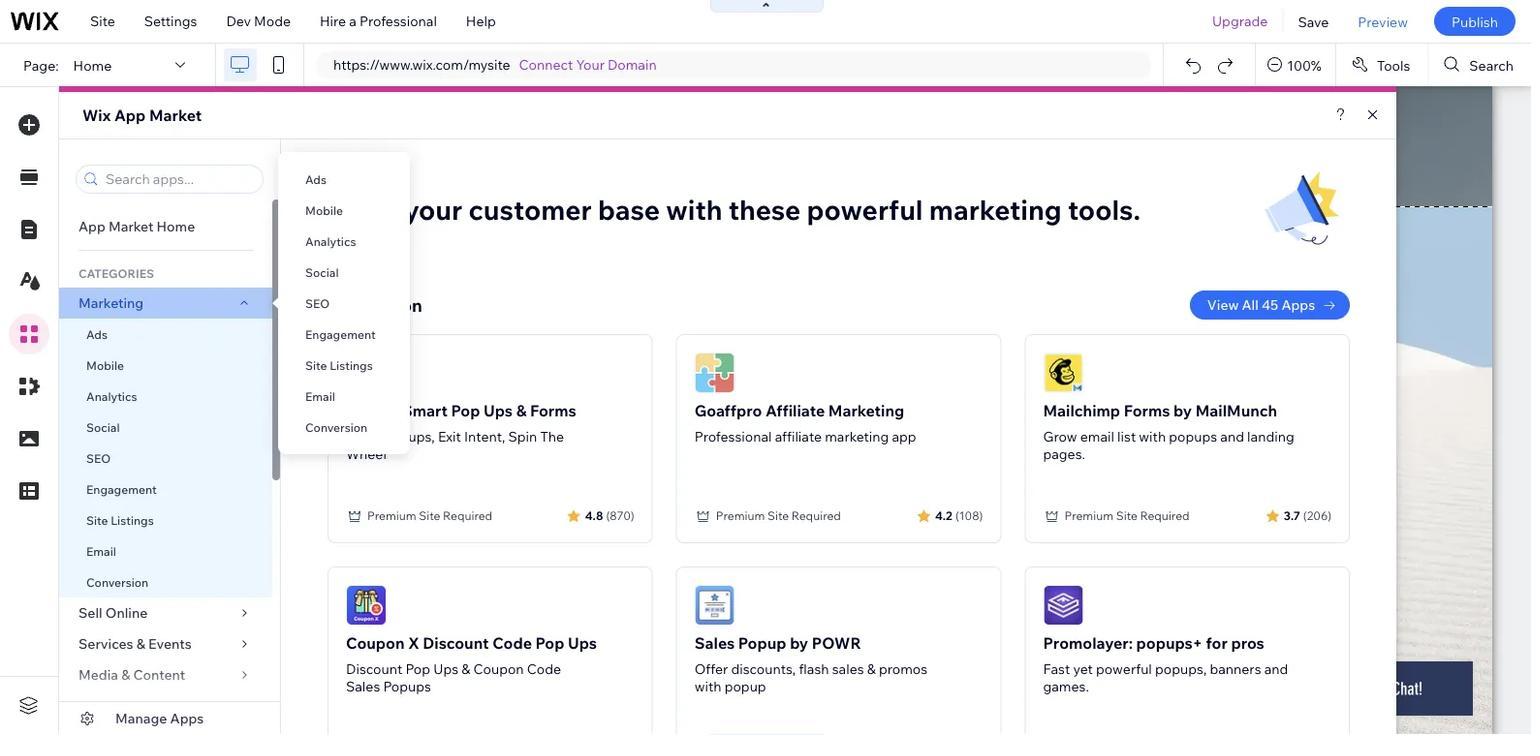 Task type: locate. For each thing, give the bounding box(es) containing it.
sales
[[832, 661, 864, 678]]

by up the popups
[[1174, 401, 1192, 421]]

by
[[1174, 401, 1192, 421], [790, 634, 808, 653]]

a
[[349, 13, 357, 30]]

2 premium from the left
[[716, 509, 765, 523]]

https://www.wix.com/mysite
[[333, 56, 510, 73]]

professional
[[360, 13, 437, 30], [695, 428, 772, 445]]

ads link for the leftmost the email link
[[59, 319, 272, 350]]

site listings link for the leftmost the email link
[[59, 505, 272, 536]]

0 horizontal spatial professional
[[360, 13, 437, 30]]

0 horizontal spatial and
[[1221, 428, 1244, 445]]

1 vertical spatial email
[[346, 428, 381, 445]]

0 vertical spatial listings
[[330, 358, 373, 373]]

0 horizontal spatial analytics
[[86, 389, 137, 404]]

site listings
[[305, 358, 373, 373], [86, 513, 154, 528]]

site up sell
[[86, 513, 108, 528]]

2 vertical spatial email
[[86, 544, 116, 559]]

powerful inside marketing grow your customer base with these powerful marketing tools.
[[807, 192, 923, 226]]

fast
[[1043, 661, 1070, 678]]

email inside poptin: smart pop ups & forms email popups, exit intent, spin the wheel
[[346, 428, 381, 445]]

grow
[[328, 192, 398, 226], [1043, 428, 1077, 445]]

&
[[516, 401, 527, 421], [136, 636, 145, 653], [462, 661, 470, 678], [867, 661, 876, 678], [121, 667, 130, 684]]

home up wix
[[73, 56, 112, 73]]

1 horizontal spatial by
[[1174, 401, 1192, 421]]

0 horizontal spatial premium site required
[[367, 509, 493, 523]]

forms
[[530, 401, 577, 421], [1124, 401, 1170, 421]]

site listings for the leftmost the email link
[[86, 513, 154, 528]]

forms inside mailchimp forms by mailmunch grow email list with popups and landing pages.
[[1124, 401, 1170, 421]]

email up wheel
[[346, 428, 381, 445]]

1 vertical spatial powerful
[[1096, 661, 1152, 678]]

analytics for mobile link related to right the email link's ads link
[[305, 234, 356, 249]]

3 premium site required from the left
[[1065, 509, 1190, 523]]

forms up list
[[1124, 401, 1170, 421]]

0 vertical spatial mobile
[[305, 203, 343, 218]]

goaffpro
[[695, 401, 762, 421]]

required down 'affiliate'
[[792, 509, 841, 523]]

0 vertical spatial powerful
[[807, 192, 923, 226]]

with inside mailchimp forms by mailmunch grow email list with popups and landing pages.
[[1139, 428, 1166, 445]]

conversion link
[[278, 412, 410, 443], [59, 567, 272, 598]]

1 vertical spatial ups
[[568, 634, 597, 653]]

1 horizontal spatial ads link
[[278, 164, 410, 195]]

0 horizontal spatial engagement link
[[59, 474, 272, 505]]

1 forms from the left
[[530, 401, 577, 421]]

2 horizontal spatial premium
[[1065, 509, 1114, 523]]

2 vertical spatial pop
[[406, 661, 430, 678]]

site down the exit
[[419, 509, 440, 523]]

social link
[[278, 257, 410, 288], [59, 412, 272, 443]]

online
[[105, 605, 148, 622]]

& inside services & events link
[[136, 636, 145, 653]]

market up categories
[[109, 218, 153, 235]]

marketing inside marketing grow your customer base with these powerful marketing tools.
[[328, 163, 411, 185]]

publish button
[[1434, 7, 1516, 36]]

social link for ads link associated with the leftmost the email link
[[59, 412, 272, 443]]

Search apps... field
[[100, 166, 257, 193]]

conversion up wheel
[[305, 420, 368, 435]]

app right wix
[[114, 106, 146, 125]]

0 vertical spatial seo
[[305, 296, 330, 311]]

premium site required for forms
[[1065, 509, 1190, 523]]

for
[[1206, 634, 1228, 653]]

https://www.wix.com/mysite connect your domain
[[333, 56, 657, 73]]

marketing inside marketing grow your customer base with these powerful marketing tools.
[[929, 192, 1062, 226]]

1 horizontal spatial seo
[[305, 296, 330, 311]]

1 horizontal spatial home
[[157, 218, 195, 235]]

engagement link for the leftmost the email link
[[59, 474, 272, 505]]

2 premium site required from the left
[[716, 509, 841, 523]]

1 vertical spatial professional
[[695, 428, 772, 445]]

2 forms from the left
[[1124, 401, 1170, 421]]

(870)
[[606, 508, 635, 523]]

help
[[466, 13, 496, 30]]

premium
[[367, 509, 416, 523], [716, 509, 765, 523], [1065, 509, 1114, 523]]

required down intent,
[[443, 509, 493, 523]]

0 vertical spatial engagement link
[[278, 319, 410, 350]]

grow inside marketing grow your customer base with these powerful marketing tools.
[[328, 192, 398, 226]]

pros
[[1231, 634, 1265, 653]]

1 vertical spatial mobile link
[[59, 350, 272, 381]]

popups
[[383, 678, 431, 695]]

by for forms
[[1174, 401, 1192, 421]]

sales up offer
[[695, 634, 735, 653]]

upgrade
[[1212, 13, 1268, 30]]

email
[[305, 389, 335, 404], [346, 428, 381, 445], [86, 544, 116, 559]]

app up categories
[[79, 218, 105, 235]]

with right base
[[666, 192, 723, 226]]

3 required from the left
[[1140, 509, 1190, 523]]

conversion
[[328, 294, 422, 316], [305, 420, 368, 435], [86, 575, 149, 590]]

marketing inside goaffpro affiliate marketing professional affiliate marketing app
[[828, 401, 905, 421]]

apps inside manage apps button
[[170, 710, 204, 727]]

premium site required down 'affiliate'
[[716, 509, 841, 523]]

conversion link for right the email link
[[278, 412, 410, 443]]

0 vertical spatial grow
[[328, 192, 398, 226]]

domain
[[608, 56, 657, 73]]

forms up the
[[530, 401, 577, 421]]

1 horizontal spatial site listings link
[[278, 350, 410, 381]]

0 vertical spatial social
[[305, 265, 339, 280]]

services
[[79, 636, 133, 653]]

by inside mailchimp forms by mailmunch grow email list with popups and landing pages.
[[1174, 401, 1192, 421]]

discount right x
[[423, 634, 489, 653]]

popup
[[738, 634, 787, 653]]

1 horizontal spatial premium
[[716, 509, 765, 523]]

3 premium from the left
[[1065, 509, 1114, 523]]

email left poptin: smart pop ups & forms logo
[[305, 389, 335, 404]]

premium up "sales popup by powr logo"
[[716, 509, 765, 523]]

ads for ads link associated with the leftmost the email link
[[86, 327, 108, 342]]

0 vertical spatial with
[[666, 192, 723, 226]]

0 vertical spatial analytics link
[[278, 226, 410, 257]]

sell
[[79, 605, 102, 622]]

sales
[[695, 634, 735, 653], [346, 678, 380, 695]]

1 horizontal spatial marketing
[[929, 192, 1062, 226]]

required for forms
[[443, 509, 493, 523]]

required down the popups
[[1140, 509, 1190, 523]]

pages.
[[1043, 446, 1086, 463]]

0 horizontal spatial ads
[[86, 327, 108, 342]]

1 horizontal spatial ups
[[484, 401, 513, 421]]

1 horizontal spatial discount
[[423, 634, 489, 653]]

4.2
[[935, 508, 953, 523]]

goaffpro affiliate marketing logo image
[[695, 353, 735, 394]]

1 vertical spatial discount
[[346, 661, 403, 678]]

1 premium from the left
[[367, 509, 416, 523]]

0 vertical spatial apps
[[1282, 297, 1315, 314]]

seo link for the leftmost the email link engagement link
[[59, 443, 272, 474]]

0 vertical spatial email
[[305, 389, 335, 404]]

1 horizontal spatial mobile
[[305, 203, 343, 218]]

preview
[[1358, 13, 1408, 30]]

1 vertical spatial by
[[790, 634, 808, 653]]

1 horizontal spatial pop
[[451, 401, 480, 421]]

1 vertical spatial site listings link
[[59, 505, 272, 536]]

by for popup
[[790, 634, 808, 653]]

0 horizontal spatial premium
[[367, 509, 416, 523]]

1 horizontal spatial email link
[[278, 381, 410, 412]]

2 vertical spatial marketing
[[828, 401, 905, 421]]

1 vertical spatial analytics
[[86, 389, 137, 404]]

0 horizontal spatial forms
[[530, 401, 577, 421]]

analytics link
[[278, 226, 410, 257], [59, 381, 272, 412]]

grow left your
[[328, 192, 398, 226]]

pop inside poptin: smart pop ups & forms email popups, exit intent, spin the wheel
[[451, 401, 480, 421]]

coupon x discount code pop ups logo image
[[346, 585, 387, 626]]

seo link
[[278, 288, 410, 319], [59, 443, 272, 474]]

1 vertical spatial seo link
[[59, 443, 272, 474]]

games.
[[1043, 678, 1089, 695]]

0 vertical spatial engagement
[[305, 327, 376, 342]]

0 horizontal spatial required
[[443, 509, 493, 523]]

1 vertical spatial listings
[[111, 513, 154, 528]]

& inside sales popup by powr offer discounts, flash sales & promos with popup
[[867, 661, 876, 678]]

premium down pages.
[[1065, 509, 1114, 523]]

social for social link corresponding to right the email link's ads link
[[305, 265, 339, 280]]

0 horizontal spatial conversion link
[[59, 567, 272, 598]]

marketing for marketing
[[79, 295, 144, 312]]

1 vertical spatial with
[[1139, 428, 1166, 445]]

mailchimp forms by mailmunch grow email list with popups and landing pages.
[[1043, 401, 1295, 463]]

conversion link up online
[[59, 567, 272, 598]]

1 vertical spatial apps
[[170, 710, 204, 727]]

45
[[1262, 297, 1279, 314]]

1 horizontal spatial required
[[792, 509, 841, 523]]

apps right 45
[[1282, 297, 1315, 314]]

1 vertical spatial app
[[79, 218, 105, 235]]

0 horizontal spatial engagement
[[86, 482, 157, 497]]

listings up online
[[111, 513, 154, 528]]

professional inside goaffpro affiliate marketing professional affiliate marketing app
[[695, 428, 772, 445]]

listings up poptin:
[[330, 358, 373, 373]]

discount up the 'popups'
[[346, 661, 403, 678]]

ups
[[484, 401, 513, 421], [568, 634, 597, 653], [433, 661, 459, 678]]

0 vertical spatial pop
[[451, 401, 480, 421]]

market up search apps... field on the top left
[[149, 106, 202, 125]]

all
[[1242, 297, 1259, 314]]

market
[[149, 106, 202, 125], [109, 218, 153, 235]]

2 required from the left
[[792, 509, 841, 523]]

social for social link associated with ads link associated with the leftmost the email link
[[86, 420, 120, 435]]

site listings up online
[[86, 513, 154, 528]]

home down search apps... field on the top left
[[157, 218, 195, 235]]

listings
[[330, 358, 373, 373], [111, 513, 154, 528]]

email for the leftmost the email link
[[86, 544, 116, 559]]

and down mailmunch
[[1221, 428, 1244, 445]]

smart
[[402, 401, 448, 421]]

spin
[[508, 428, 537, 445]]

sales left the 'popups'
[[346, 678, 380, 695]]

marketing up app
[[828, 401, 905, 421]]

4.8 (870)
[[585, 508, 635, 523]]

2 vertical spatial ups
[[433, 661, 459, 678]]

1 vertical spatial social
[[86, 420, 120, 435]]

and inside mailchimp forms by mailmunch grow email list with popups and landing pages.
[[1221, 428, 1244, 445]]

and down pros
[[1265, 661, 1288, 678]]

email link up the sell online link
[[59, 536, 272, 567]]

powerful
[[807, 192, 923, 226], [1096, 661, 1152, 678]]

1 horizontal spatial sales
[[695, 634, 735, 653]]

grow up pages.
[[1043, 428, 1077, 445]]

0 horizontal spatial site listings
[[86, 513, 154, 528]]

0 vertical spatial home
[[73, 56, 112, 73]]

by inside sales popup by powr offer discounts, flash sales & promos with popup
[[790, 634, 808, 653]]

conversion up sell online
[[86, 575, 149, 590]]

view
[[1208, 297, 1239, 314]]

site listings up poptin:
[[305, 358, 373, 373]]

1 horizontal spatial engagement link
[[278, 319, 410, 350]]

professional right a
[[360, 13, 437, 30]]

site listings link for right the email link
[[278, 350, 410, 381]]

0 vertical spatial email link
[[278, 381, 410, 412]]

code
[[493, 634, 532, 653], [527, 661, 561, 678]]

0 horizontal spatial marketing
[[825, 428, 889, 445]]

base
[[598, 192, 660, 226]]

1 horizontal spatial listings
[[330, 358, 373, 373]]

email
[[1080, 428, 1115, 445]]

0 horizontal spatial email link
[[59, 536, 272, 567]]

1 horizontal spatial powerful
[[1096, 661, 1152, 678]]

preview button
[[1344, 0, 1423, 43]]

0 horizontal spatial social link
[[59, 412, 272, 443]]

and
[[1221, 428, 1244, 445], [1265, 661, 1288, 678]]

0 vertical spatial discount
[[423, 634, 489, 653]]

premium site required down list
[[1065, 509, 1190, 523]]

and inside promolayer: popups+ for pros fast yet powerful popups, banners and games.
[[1265, 661, 1288, 678]]

& inside the media & content link
[[121, 667, 130, 684]]

0 vertical spatial marketing
[[929, 192, 1062, 226]]

powr
[[812, 634, 861, 653]]

0 horizontal spatial apps
[[170, 710, 204, 727]]

2 vertical spatial conversion
[[86, 575, 149, 590]]

media & content link
[[59, 660, 272, 691]]

apps right manage
[[170, 710, 204, 727]]

site listings for right the email link
[[305, 358, 373, 373]]

0 vertical spatial seo link
[[278, 288, 410, 319]]

search button
[[1429, 44, 1531, 86]]

view all 45 apps
[[1208, 297, 1315, 314]]

& inside coupon x discount code pop ups discount pop ups & coupon code sales popups
[[462, 661, 470, 678]]

mode
[[254, 13, 291, 30]]

1 vertical spatial conversion
[[305, 420, 368, 435]]

premium site required
[[367, 509, 493, 523], [716, 509, 841, 523], [1065, 509, 1190, 523]]

site listings link up poptin:
[[278, 350, 410, 381]]

0 vertical spatial ads
[[305, 172, 327, 187]]

1 vertical spatial ads
[[86, 327, 108, 342]]

ads link for right the email link
[[278, 164, 410, 195]]

marketing down categories
[[79, 295, 144, 312]]

4.2 (108)
[[935, 508, 983, 523]]

manage apps button
[[59, 703, 280, 736]]

mobile link
[[278, 195, 410, 226], [59, 350, 272, 381]]

mobile
[[305, 203, 343, 218], [86, 358, 124, 373]]

marketing up your
[[328, 163, 411, 185]]

apps
[[1282, 297, 1315, 314], [170, 710, 204, 727]]

1 horizontal spatial site listings
[[305, 358, 373, 373]]

1 vertical spatial grow
[[1043, 428, 1077, 445]]

1 vertical spatial email link
[[59, 536, 272, 567]]

professional down goaffpro
[[695, 428, 772, 445]]

engagement
[[305, 327, 376, 342], [86, 482, 157, 497]]

premium down wheel
[[367, 509, 416, 523]]

email link up wheel
[[278, 381, 410, 412]]

0 horizontal spatial listings
[[111, 513, 154, 528]]

1 horizontal spatial premium site required
[[716, 509, 841, 523]]

0 vertical spatial site listings link
[[278, 350, 410, 381]]

marketing
[[328, 163, 411, 185], [79, 295, 144, 312], [828, 401, 905, 421]]

site down 'affiliate'
[[768, 509, 789, 523]]

settings
[[144, 13, 197, 30]]

by up flash
[[790, 634, 808, 653]]

coupon
[[346, 634, 405, 653], [473, 661, 524, 678]]

conversion up poptin: smart pop ups & forms logo
[[328, 294, 422, 316]]

1 premium site required from the left
[[367, 509, 493, 523]]

with down offer
[[695, 678, 722, 695]]

1 vertical spatial seo
[[86, 451, 111, 466]]

1 horizontal spatial forms
[[1124, 401, 1170, 421]]

customer
[[469, 192, 592, 226]]

listings for right the email link
[[330, 358, 373, 373]]

0 horizontal spatial powerful
[[807, 192, 923, 226]]

1 vertical spatial pop
[[536, 634, 565, 653]]

0 horizontal spatial ads link
[[59, 319, 272, 350]]

site listings link up the sell online link
[[59, 505, 272, 536]]

conversion link up wheel
[[278, 412, 410, 443]]

email for right the email link
[[305, 389, 335, 404]]

0 horizontal spatial site listings link
[[59, 505, 272, 536]]

and for mailmunch
[[1221, 428, 1244, 445]]

1 horizontal spatial ads
[[305, 172, 327, 187]]

social link for right the email link's ads link
[[278, 257, 410, 288]]

1 vertical spatial coupon
[[473, 661, 524, 678]]

hire
[[320, 13, 346, 30]]

premium site required down the exit
[[367, 509, 493, 523]]

0 horizontal spatial app
[[79, 218, 105, 235]]

1 horizontal spatial and
[[1265, 661, 1288, 678]]

with inside marketing grow your customer base with these powerful marketing tools.
[[666, 192, 723, 226]]

analytics link for social link associated with ads link associated with the leftmost the email link
[[59, 381, 272, 412]]

email up sell
[[86, 544, 116, 559]]

0 vertical spatial sales
[[695, 634, 735, 653]]

0 vertical spatial by
[[1174, 401, 1192, 421]]

2 horizontal spatial required
[[1140, 509, 1190, 523]]

(206)
[[1303, 508, 1332, 523]]

0 horizontal spatial home
[[73, 56, 112, 73]]

1 required from the left
[[443, 509, 493, 523]]

1 vertical spatial home
[[157, 218, 195, 235]]

x
[[408, 634, 419, 653]]

with right list
[[1139, 428, 1166, 445]]

listings for the leftmost the email link
[[111, 513, 154, 528]]



Task type: vqa. For each thing, say whether or not it's contained in the screenshot.


Task type: describe. For each thing, give the bounding box(es) containing it.
wix app market
[[82, 106, 202, 125]]

sales inside sales popup by powr offer discounts, flash sales & promos with popup
[[695, 634, 735, 653]]

tools.
[[1068, 192, 1141, 226]]

premium for poptin:
[[367, 509, 416, 523]]

3.7
[[1284, 508, 1301, 523]]

forms inside poptin: smart pop ups & forms email popups, exit intent, spin the wheel
[[530, 401, 577, 421]]

design elements
[[79, 698, 186, 715]]

premium site required for smart
[[367, 509, 493, 523]]

apps inside view all 45 apps "link"
[[1282, 297, 1315, 314]]

sales popup by powr offer discounts, flash sales & promos with popup
[[695, 634, 928, 695]]

engagement for the leftmost the email link
[[86, 482, 157, 497]]

seo for social link corresponding to right the email link's ads link
[[305, 296, 330, 311]]

site down list
[[1116, 509, 1138, 523]]

1 vertical spatial code
[[527, 661, 561, 678]]

marketing grow your customer base with these powerful marketing tools.
[[328, 163, 1141, 226]]

sell online link
[[59, 598, 272, 629]]

dev mode
[[226, 13, 291, 30]]

premium for mailchimp
[[1065, 509, 1114, 523]]

grow inside mailchimp forms by mailmunch grow email list with popups and landing pages.
[[1043, 428, 1077, 445]]

popups,
[[1155, 661, 1207, 678]]

intent,
[[464, 428, 505, 445]]

1 horizontal spatial coupon
[[473, 661, 524, 678]]

promolayer:
[[1043, 634, 1133, 653]]

3.7 (206)
[[1284, 508, 1332, 523]]

0 vertical spatial app
[[114, 106, 146, 125]]

1 vertical spatial market
[[109, 218, 153, 235]]

categories
[[79, 266, 154, 281]]

these
[[729, 192, 801, 226]]

popups,
[[384, 428, 435, 445]]

manage apps
[[115, 710, 204, 727]]

popups+
[[1137, 634, 1203, 653]]

engagement link for right the email link
[[278, 319, 410, 350]]

hire a professional
[[320, 13, 437, 30]]

ads for right the email link's ads link
[[305, 172, 327, 187]]

publish
[[1452, 13, 1498, 30]]

mailmunch
[[1196, 401, 1278, 421]]

affiliate
[[775, 428, 822, 445]]

app
[[892, 428, 916, 445]]

banners
[[1210, 661, 1261, 678]]

discounts,
[[731, 661, 796, 678]]

sales popup by powr logo image
[[695, 585, 735, 626]]

view all 45 apps link
[[1190, 291, 1350, 320]]

flash
[[799, 661, 829, 678]]

popup
[[725, 678, 766, 695]]

engagement for right the email link
[[305, 327, 376, 342]]

premium site required for affiliate
[[716, 509, 841, 523]]

and for pros
[[1265, 661, 1288, 678]]

design elements link
[[59, 691, 272, 722]]

conversion for social link associated with ads link associated with the leftmost the email link
[[86, 575, 149, 590]]

mobile link for ads link associated with the leftmost the email link
[[59, 350, 272, 381]]

promolayer: popups+ for pros fast yet powerful popups, banners and games.
[[1043, 634, 1288, 695]]

2 horizontal spatial ups
[[568, 634, 597, 653]]

wheel
[[346, 446, 387, 463]]

powerful inside promolayer: popups+ for pros fast yet powerful popups, banners and games.
[[1096, 661, 1152, 678]]

tools
[[1377, 56, 1411, 73]]

promolayer: popups+ for pros logo image
[[1043, 585, 1084, 626]]

poptin: smart pop ups & forms email popups, exit intent, spin the wheel
[[346, 401, 577, 463]]

promos
[[879, 661, 928, 678]]

app market home
[[79, 218, 195, 235]]

conversion link for the leftmost the email link
[[59, 567, 272, 598]]

goaffpro affiliate marketing professional affiliate marketing app
[[695, 401, 916, 445]]

4.8
[[585, 508, 603, 523]]

0 vertical spatial code
[[493, 634, 532, 653]]

the
[[540, 428, 564, 445]]

media & content
[[79, 667, 185, 684]]

0 horizontal spatial coupon
[[346, 634, 405, 653]]

list
[[1118, 428, 1136, 445]]

0 vertical spatial market
[[149, 106, 202, 125]]

popups
[[1169, 428, 1218, 445]]

exit
[[438, 428, 461, 445]]

wix
[[82, 106, 111, 125]]

mailchimp forms by mailmunch logo image
[[1043, 353, 1084, 394]]

seo for social link associated with ads link associated with the leftmost the email link
[[86, 451, 111, 466]]

marketing inside goaffpro affiliate marketing professional affiliate marketing app
[[825, 428, 889, 445]]

0 vertical spatial conversion
[[328, 294, 422, 316]]

manage
[[115, 710, 167, 727]]

sales inside coupon x discount code pop ups discount pop ups & coupon code sales popups
[[346, 678, 380, 695]]

2 horizontal spatial pop
[[536, 634, 565, 653]]

events
[[148, 636, 192, 653]]

with inside sales popup by powr offer discounts, flash sales & promos with popup
[[695, 678, 722, 695]]

save button
[[1284, 0, 1344, 43]]

yet
[[1073, 661, 1093, 678]]

mailchimp
[[1043, 401, 1121, 421]]

sell online
[[79, 605, 148, 622]]

0 horizontal spatial ups
[[433, 661, 459, 678]]

(108)
[[956, 508, 983, 523]]

tools button
[[1336, 44, 1428, 86]]

site left poptin: smart pop ups & forms logo
[[305, 358, 327, 373]]

marketing for marketing grow your customer base with these powerful marketing tools.
[[328, 163, 411, 185]]

required for marketing
[[792, 509, 841, 523]]

services & events
[[79, 636, 192, 653]]

landing
[[1248, 428, 1295, 445]]

100% button
[[1256, 44, 1336, 86]]

services & events link
[[59, 629, 272, 660]]

ups inside poptin: smart pop ups & forms email popups, exit intent, spin the wheel
[[484, 401, 513, 421]]

marketing link
[[59, 288, 272, 319]]

conversion for social link corresponding to right the email link's ads link
[[305, 420, 368, 435]]

media
[[79, 667, 118, 684]]

app market home link
[[59, 211, 272, 242]]

affiliate
[[766, 401, 825, 421]]

seo link for right the email link's engagement link
[[278, 288, 410, 319]]

dev
[[226, 13, 251, 30]]

analytics link for social link corresponding to right the email link's ads link
[[278, 226, 410, 257]]

required for email
[[1140, 509, 1190, 523]]

premium for goaffpro
[[716, 509, 765, 523]]

coupon x discount code pop ups discount pop ups & coupon code sales popups
[[346, 634, 597, 695]]

save
[[1298, 13, 1329, 30]]

site left settings
[[90, 13, 115, 30]]

elements
[[126, 698, 186, 715]]

0 horizontal spatial discount
[[346, 661, 403, 678]]

& inside poptin: smart pop ups & forms email popups, exit intent, spin the wheel
[[516, 401, 527, 421]]

mobile link for right the email link's ads link
[[278, 195, 410, 226]]

content
[[133, 667, 185, 684]]

0 horizontal spatial mobile
[[86, 358, 124, 373]]

analytics for mobile link related to ads link associated with the leftmost the email link
[[86, 389, 137, 404]]

your
[[576, 56, 605, 73]]

poptin: smart pop ups & forms logo image
[[346, 353, 387, 394]]

poptin:
[[346, 401, 399, 421]]



